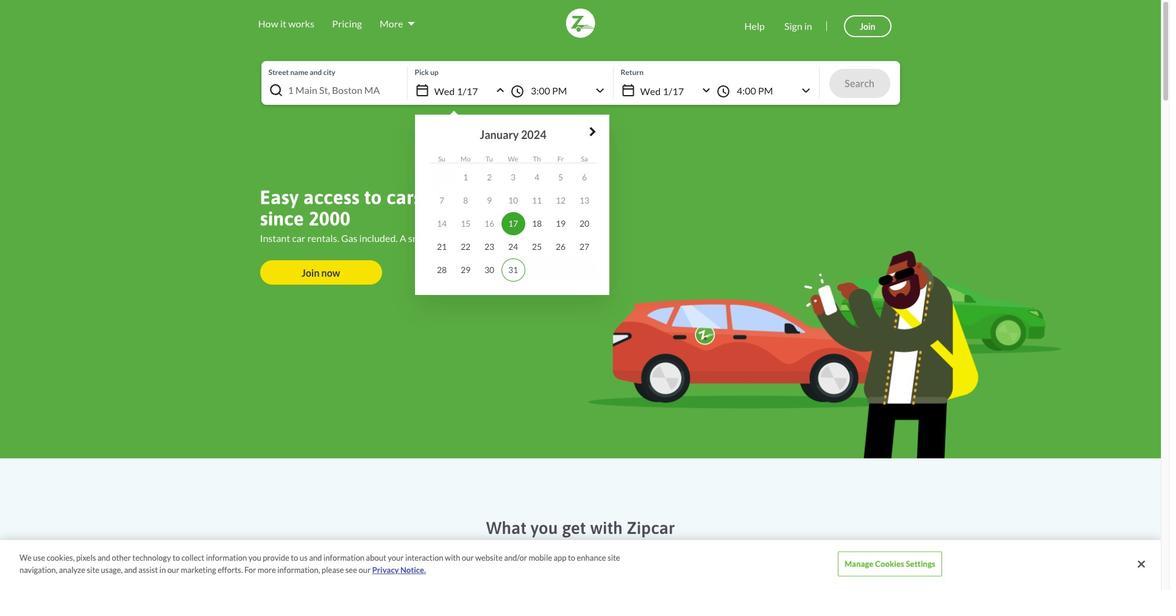 Task type: vqa. For each thing, say whether or not it's contained in the screenshot.


Task type: describe. For each thing, give the bounding box(es) containing it.
information,
[[278, 565, 320, 575]]

1 button
[[454, 166, 478, 189]]

cookies,
[[47, 553, 75, 563]]

22
[[461, 242, 471, 252]]

join for join
[[860, 21, 876, 32]]

(and what you're missing when you go with someone else.)
[[442, 546, 720, 559]]

search image
[[269, 83, 283, 98]]

in inside we use cookies, pixels and other technology to collect information you provide to us and information about your interaction with our website and/or mobile app to enhance site navigation, analyze site usage, and assist in our marketing efforts. for more information, please see our
[[160, 565, 166, 575]]

29 button
[[454, 259, 478, 282]]

january 2024
[[480, 128, 547, 141]]

sign
[[785, 20, 803, 32]]

provide
[[263, 553, 290, 563]]

usage,
[[101, 565, 123, 575]]

name
[[290, 68, 309, 77]]

what you get with zipcar
[[487, 518, 675, 538]]

28 button
[[430, 259, 454, 282]]

1 Main St, Boston MA text field
[[261, 83, 407, 98]]

11 button
[[525, 189, 549, 212]]

1 information from the left
[[206, 553, 247, 563]]

sa
[[581, 155, 588, 163]]

2 horizontal spatial our
[[462, 553, 474, 563]]

website
[[476, 553, 503, 563]]

4 button
[[525, 166, 549, 189]]

privacy alert dialog
[[0, 540, 1162, 590]]

1 vertical spatial get
[[562, 518, 586, 538]]

24
[[509, 242, 518, 252]]

how
[[258, 18, 279, 29]]

2
[[487, 172, 492, 182]]

17
[[509, 218, 518, 229]]

9
[[487, 195, 492, 206]]

on
[[427, 186, 449, 209]]

car
[[292, 233, 306, 244]]

efforts.
[[218, 565, 243, 575]]

to right the app
[[568, 553, 576, 563]]

Date text field
[[641, 85, 700, 97]]

22 button
[[454, 235, 478, 259]]

join link
[[844, 15, 892, 37]]

return
[[621, 68, 644, 77]]

7 button
[[430, 189, 454, 212]]

analyze
[[59, 565, 85, 575]]

4:00
[[737, 85, 757, 97]]

sign in
[[785, 20, 813, 32]]

13 button
[[573, 189, 597, 212]]

privacy notice.
[[372, 565, 426, 575]]

14
[[437, 218, 447, 229]]

31
[[509, 265, 518, 275]]

23
[[485, 242, 495, 252]]

calendar image
[[621, 83, 636, 98]]

mobile
[[529, 553, 553, 563]]

now
[[322, 267, 340, 279]]

2 button
[[478, 166, 502, 189]]

26
[[556, 242, 566, 252]]

we for we use cookies, pixels and other technology to collect information you provide to us and information about your interaction with our website and/or mobile app to enhance site navigation, analyze site usage, and assist in our marketing efforts. for more information, please see our
[[20, 553, 32, 563]]

go
[[612, 546, 624, 559]]

and up the usage,
[[98, 553, 110, 563]]

7
[[440, 195, 445, 206]]

and left "city"
[[310, 68, 322, 77]]

2024
[[521, 128, 547, 141]]

17 button
[[502, 212, 525, 235]]

1 horizontal spatial site
[[608, 553, 621, 563]]

with inside we use cookies, pixels and other technology to collect information you provide to us and information about your interaction with our website and/or mobile app to enhance site navigation, analyze site usage, and assist in our marketing efforts. for more information, please see our
[[445, 553, 461, 563]]

we use cookies, pixels and other technology to collect information you provide to us and information about your interaction with our website and/or mobile app to enhance site navigation, analyze site usage, and assist in our marketing efforts. for more information, please see our
[[20, 553, 621, 575]]

join now link
[[260, 260, 382, 285]]

12 button
[[549, 189, 573, 212]]

5 button
[[549, 166, 573, 189]]

tu
[[486, 155, 493, 163]]

access
[[304, 186, 360, 209]]

join now
[[302, 267, 340, 279]]

to left the cars in the left of the page
[[364, 186, 382, 209]]

when
[[564, 546, 590, 559]]

pricing
[[332, 18, 362, 29]]

2 horizontal spatial with
[[626, 546, 647, 559]]

around.
[[490, 233, 523, 244]]

use
[[33, 553, 45, 563]]

manage cookies settings button
[[839, 552, 943, 577]]

21
[[437, 242, 447, 252]]

interaction
[[406, 553, 444, 563]]

since
[[260, 207, 304, 230]]

3:00
[[531, 85, 551, 97]]

menu bar containing how it works
[[250, 12, 418, 32]]

2 horizontal spatial you
[[592, 546, 610, 559]]

street name and city
[[269, 68, 336, 77]]

31 button
[[502, 259, 525, 282]]

missing
[[526, 546, 562, 559]]

15 button
[[454, 212, 478, 235]]

0 horizontal spatial our
[[167, 565, 180, 575]]

1 horizontal spatial with
[[590, 518, 623, 538]]

su
[[438, 155, 446, 163]]

and down other
[[124, 565, 137, 575]]

street
[[269, 68, 289, 77]]

pm for 3:00 pm
[[553, 85, 567, 97]]

what
[[487, 518, 527, 538]]

to left collect
[[173, 553, 180, 563]]

please
[[322, 565, 344, 575]]

how it works link
[[256, 12, 317, 31]]

pm for 4:00 pm
[[759, 85, 774, 97]]

navigation,
[[20, 565, 57, 575]]

8
[[463, 195, 468, 206]]

someone
[[649, 546, 693, 559]]



Task type: locate. For each thing, give the bounding box(es) containing it.
5
[[559, 172, 564, 182]]

our right see in the left of the page
[[359, 565, 371, 575]]

else.)
[[695, 546, 720, 559]]

0 vertical spatial get
[[474, 233, 488, 244]]

2 navigation from the left
[[250, 0, 902, 47]]

3:00 pm
[[531, 85, 567, 97]]

with
[[590, 518, 623, 538], [626, 546, 647, 559], [445, 553, 461, 563]]

25 button
[[525, 235, 549, 259]]

january
[[480, 128, 519, 141]]

navigation
[[0, 0, 1162, 47], [250, 0, 902, 47]]

what
[[467, 546, 491, 559]]

12
[[556, 195, 566, 206]]

1 horizontal spatial pm
[[759, 85, 774, 97]]

0 horizontal spatial get
[[474, 233, 488, 244]]

18
[[532, 218, 542, 229]]

2 time outline image from the left
[[717, 84, 731, 98]]

you
[[531, 518, 558, 538], [592, 546, 610, 559], [249, 553, 261, 563]]

get inside easy access to cars on demand since 2000 instant car rentals. gas included. a smarter way to get around.
[[474, 233, 488, 244]]

pm right 3:00
[[553, 85, 567, 97]]

you up missing
[[531, 518, 558, 538]]

0 horizontal spatial with
[[445, 553, 461, 563]]

6 button
[[573, 166, 597, 189]]

gas
[[341, 233, 358, 244]]

0 vertical spatial in
[[805, 20, 813, 32]]

more
[[258, 565, 276, 575]]

get down "16" at top left
[[474, 233, 488, 244]]

to down 15
[[463, 233, 472, 244]]

time outline image right chevron up image
[[510, 84, 525, 98]]

us
[[300, 553, 308, 563]]

time outline image
[[510, 84, 525, 98], [717, 84, 731, 98]]

pm right 4:00
[[759, 85, 774, 97]]

chevron down image
[[700, 83, 714, 98]]

0 vertical spatial we
[[508, 155, 519, 163]]

1 horizontal spatial our
[[359, 565, 371, 575]]

1 vertical spatial we
[[20, 553, 32, 563]]

see
[[346, 565, 357, 575]]

help
[[745, 20, 765, 32]]

1 horizontal spatial join
[[860, 21, 876, 32]]

join for join now
[[302, 267, 320, 279]]

3
[[511, 172, 516, 182]]

1 navigation from the left
[[0, 0, 1162, 47]]

30 button
[[478, 259, 502, 282]]

1 horizontal spatial in
[[805, 20, 813, 32]]

1 vertical spatial join
[[302, 267, 320, 279]]

27
[[580, 242, 590, 252]]

4:00 pm
[[737, 85, 774, 97]]

and/or
[[505, 553, 527, 563]]

1 vertical spatial site
[[87, 565, 99, 575]]

27 button
[[573, 235, 597, 259]]

cookies
[[876, 559, 905, 569]]

Date text field
[[435, 85, 493, 97]]

1 horizontal spatial you
[[531, 518, 558, 538]]

notice.
[[401, 565, 426, 575]]

25
[[532, 242, 542, 252]]

zipcar
[[627, 518, 675, 538]]

in right assist
[[160, 565, 166, 575]]

and
[[310, 68, 322, 77], [98, 553, 110, 563], [309, 553, 322, 563], [124, 565, 137, 575]]

calendar image
[[415, 83, 430, 98]]

you inside we use cookies, pixels and other technology to collect information you provide to us and information about your interaction with our website and/or mobile app to enhance site navigation, analyze site usage, and assist in our marketing efforts. for more information, please see our
[[249, 553, 261, 563]]

23 button
[[478, 235, 502, 259]]

it
[[280, 18, 287, 29]]

assist
[[139, 565, 158, 575]]

you're
[[493, 546, 524, 559]]

1 horizontal spatial time outline image
[[717, 84, 731, 98]]

0 horizontal spatial join
[[302, 267, 320, 279]]

2000
[[309, 207, 351, 230]]

information up see in the left of the page
[[324, 553, 365, 563]]

pick
[[415, 68, 429, 77]]

other
[[112, 553, 131, 563]]

home image
[[566, 8, 596, 38]]

we for we
[[508, 155, 519, 163]]

more link
[[378, 12, 418, 31]]

fr
[[558, 155, 564, 163]]

why zipcar image
[[0, 120, 1162, 458]]

2 pm from the left
[[759, 85, 774, 97]]

privacy
[[372, 565, 399, 575]]

we left use
[[20, 553, 32, 563]]

you up for
[[249, 553, 261, 563]]

works
[[288, 18, 315, 29]]

our down 'technology'
[[167, 565, 180, 575]]

0 vertical spatial join
[[860, 21, 876, 32]]

with up go
[[590, 518, 623, 538]]

18 button
[[525, 212, 549, 235]]

we inside we use cookies, pixels and other technology to collect information you provide to us and information about your interaction with our website and/or mobile app to enhance site navigation, analyze site usage, and assist in our marketing efforts. for more information, please see our
[[20, 553, 32, 563]]

0 horizontal spatial time outline image
[[510, 84, 525, 98]]

20 button
[[573, 212, 597, 235]]

you left go
[[592, 546, 610, 559]]

technology
[[133, 553, 171, 563]]

0 horizontal spatial site
[[87, 565, 99, 575]]

in right sign at the right top
[[805, 20, 813, 32]]

app
[[554, 553, 567, 563]]

0 horizontal spatial information
[[206, 553, 247, 563]]

get up when
[[562, 518, 586, 538]]

(and
[[442, 546, 465, 559]]

6
[[582, 172, 587, 182]]

site down pixels
[[87, 565, 99, 575]]

pricing link
[[330, 12, 365, 31]]

28
[[437, 265, 447, 275]]

1 time outline image from the left
[[510, 84, 525, 98]]

with right go
[[626, 546, 647, 559]]

in
[[805, 20, 813, 32], [160, 565, 166, 575]]

1 pm from the left
[[553, 85, 567, 97]]

15
[[461, 218, 471, 229]]

30
[[485, 265, 495, 275]]

time outline image for 3:00 pm
[[510, 84, 525, 98]]

16 button
[[478, 212, 502, 235]]

th
[[533, 155, 541, 163]]

way
[[444, 233, 461, 244]]

2 information from the left
[[324, 553, 365, 563]]

pick up
[[415, 68, 439, 77]]

1
[[463, 172, 468, 182]]

0 horizontal spatial you
[[249, 553, 261, 563]]

time outline image right chevron down icon
[[717, 84, 731, 98]]

21 button
[[430, 235, 454, 259]]

information up efforts.
[[206, 553, 247, 563]]

your
[[388, 553, 404, 563]]

site right "enhance"
[[608, 553, 621, 563]]

1 vertical spatial in
[[160, 565, 166, 575]]

24 button
[[502, 235, 525, 259]]

enhance
[[577, 553, 607, 563]]

menu bar
[[250, 12, 418, 32]]

city
[[324, 68, 336, 77]]

time outline image for 4:00 pm
[[717, 84, 731, 98]]

and right us
[[309, 553, 322, 563]]

to
[[364, 186, 382, 209], [463, 233, 472, 244], [173, 553, 180, 563], [291, 553, 298, 563], [568, 553, 576, 563]]

smarter
[[408, 233, 442, 244]]

sign in link
[[775, 20, 827, 32]]

0 horizontal spatial pm
[[553, 85, 567, 97]]

we up 3 at the top left
[[508, 155, 519, 163]]

0 horizontal spatial we
[[20, 553, 32, 563]]

privacy notice. link
[[372, 565, 426, 575]]

11
[[532, 195, 542, 206]]

easy
[[260, 186, 299, 209]]

20
[[580, 218, 590, 229]]

with left what
[[445, 553, 461, 563]]

pm
[[553, 85, 567, 97], [759, 85, 774, 97]]

9 button
[[478, 189, 502, 212]]

our left website
[[462, 553, 474, 563]]

for
[[245, 565, 256, 575]]

1 horizontal spatial get
[[562, 518, 586, 538]]

0 horizontal spatial in
[[160, 565, 166, 575]]

1 horizontal spatial information
[[324, 553, 365, 563]]

1 horizontal spatial we
[[508, 155, 519, 163]]

chevron up image
[[493, 83, 508, 98]]

demand
[[453, 186, 524, 209]]

to left us
[[291, 553, 298, 563]]

0 vertical spatial site
[[608, 553, 621, 563]]

collect
[[182, 553, 205, 563]]

13
[[580, 195, 590, 206]]

we
[[508, 155, 519, 163], [20, 553, 32, 563]]



